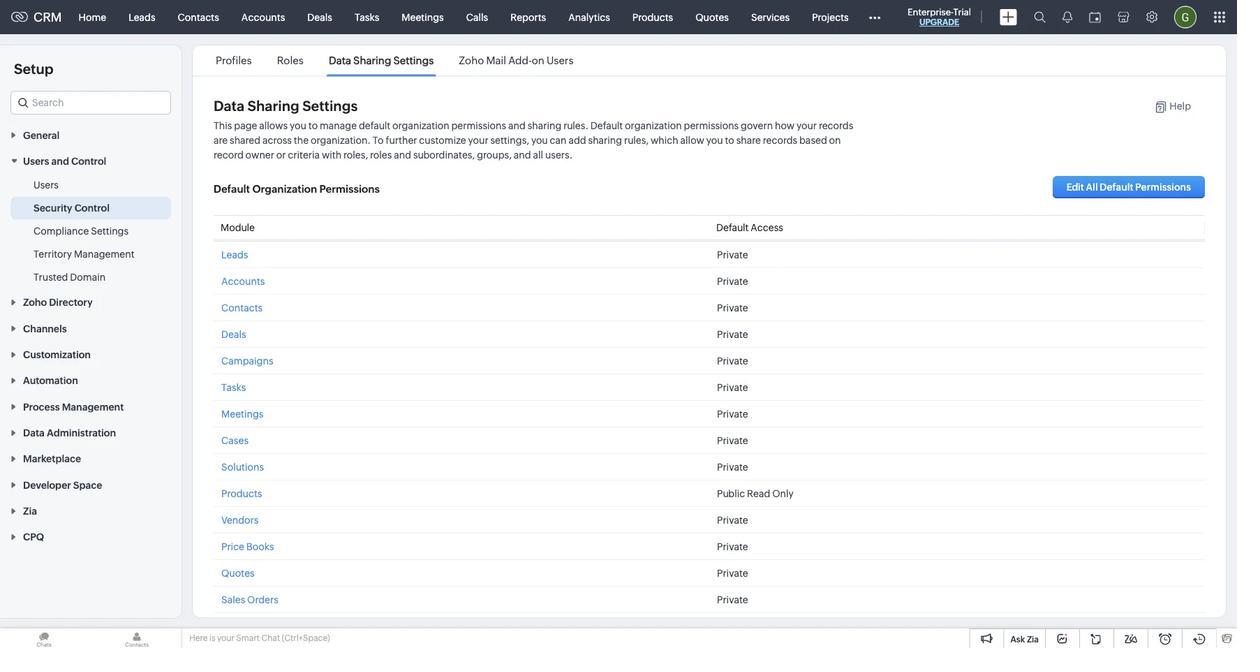 Task type: vqa. For each thing, say whether or not it's contained in the screenshot.


Task type: describe. For each thing, give the bounding box(es) containing it.
private for campaigns
[[717, 355, 749, 366]]

contacts image
[[93, 629, 181, 648]]

how
[[775, 119, 795, 131]]

signals image
[[1063, 11, 1073, 23]]

this page allows you to manage default organization permissions and sharing rules. default organization permissions govern how your records are shared across the organization. to further customize your settings, you can add sharing rules, which allow you to share records based on record owner or criteria with roles, roles and subordinates, groups, and all users.
[[214, 119, 854, 160]]

chats image
[[0, 629, 88, 648]]

smart
[[236, 633, 260, 643]]

books
[[246, 541, 274, 552]]

vendors
[[221, 514, 259, 526]]

territory
[[34, 248, 72, 260]]

allows
[[259, 119, 288, 131]]

calendar image
[[1090, 12, 1101, 23]]

(ctrl+space)
[[282, 633, 330, 643]]

create menu element
[[992, 0, 1026, 34]]

2 vertical spatial your
[[217, 633, 235, 643]]

solutions
[[221, 461, 264, 472]]

home link
[[67, 0, 117, 34]]

zoho directory
[[23, 297, 93, 308]]

1 vertical spatial leads link
[[221, 249, 248, 260]]

1 vertical spatial accounts link
[[221, 276, 265, 287]]

customization
[[23, 349, 91, 360]]

1 vertical spatial products link
[[221, 488, 262, 499]]

cases
[[221, 435, 249, 446]]

default inside "this page allows you to manage default organization permissions and sharing rules. default organization permissions govern how your records are shared across the organization. to further customize your settings, you can add sharing rules, which allow you to share records based on record owner or criteria with roles, roles and subordinates, groups, and all users."
[[591, 119, 623, 131]]

users inside list
[[547, 54, 574, 67]]

trusted domain
[[34, 271, 106, 283]]

and down the further
[[394, 149, 411, 160]]

all
[[533, 149, 543, 160]]

private for leads
[[717, 249, 749, 260]]

developer
[[23, 479, 71, 491]]

private for tasks
[[717, 382, 749, 393]]

zoho directory button
[[0, 289, 182, 315]]

crm link
[[11, 10, 62, 24]]

1 organization from the left
[[393, 119, 450, 131]]

only
[[773, 488, 794, 499]]

Search text field
[[11, 91, 170, 114]]

data administration button
[[0, 419, 182, 445]]

enterprise-trial upgrade
[[908, 7, 971, 27]]

projects link
[[801, 0, 860, 34]]

and up settings,
[[508, 119, 526, 131]]

control inside security control link
[[74, 202, 110, 213]]

sales
[[221, 594, 245, 605]]

and left all
[[514, 149, 531, 160]]

profiles
[[216, 54, 252, 67]]

enterprise-
[[908, 7, 954, 17]]

cases link
[[221, 435, 249, 446]]

1 vertical spatial meetings link
[[221, 408, 264, 419]]

ask
[[1011, 635, 1025, 644]]

control inside the users and control dropdown button
[[71, 156, 106, 167]]

data administration
[[23, 427, 116, 438]]

cpq button
[[0, 524, 182, 550]]

settings inside list
[[394, 54, 434, 67]]

1 horizontal spatial settings
[[303, 97, 358, 113]]

can
[[550, 134, 567, 145]]

are
[[214, 134, 228, 145]]

sharing inside list
[[353, 54, 391, 67]]

developer space
[[23, 479, 102, 491]]

and inside the users and control dropdown button
[[51, 156, 69, 167]]

search image
[[1034, 11, 1046, 23]]

0 horizontal spatial you
[[290, 119, 307, 131]]

1 horizontal spatial deals link
[[296, 0, 344, 34]]

0 horizontal spatial tasks
[[221, 382, 246, 393]]

private for accounts
[[717, 276, 749, 287]]

allow
[[681, 134, 705, 145]]

1 permissions from the left
[[452, 119, 506, 131]]

upgrade
[[920, 17, 960, 27]]

campaigns link
[[221, 355, 273, 366]]

zoho mail add-on users
[[459, 54, 574, 67]]

0 horizontal spatial records
[[763, 134, 798, 145]]

0 vertical spatial contacts
[[178, 12, 219, 23]]

crm
[[34, 10, 62, 24]]

1 vertical spatial your
[[468, 134, 489, 145]]

services link
[[740, 0, 801, 34]]

1 horizontal spatial you
[[531, 134, 548, 145]]

users and control region
[[0, 174, 182, 289]]

roles link
[[275, 54, 306, 67]]

users link
[[34, 178, 59, 192]]

channels
[[23, 323, 67, 334]]

automation button
[[0, 367, 182, 393]]

users and control button
[[0, 148, 182, 174]]

process management
[[23, 401, 124, 412]]

1 vertical spatial contacts
[[221, 302, 263, 313]]

further
[[386, 134, 417, 145]]

share
[[737, 134, 761, 145]]

general
[[23, 129, 60, 141]]

trusted domain link
[[34, 270, 106, 284]]

services
[[751, 12, 790, 23]]

cpq
[[23, 532, 44, 543]]

help link
[[1141, 100, 1191, 113]]

1 horizontal spatial tasks link
[[344, 0, 391, 34]]

roles,
[[344, 149, 368, 160]]

page
[[234, 119, 257, 131]]

1 vertical spatial data
[[214, 97, 245, 113]]

across
[[263, 134, 292, 145]]

1 vertical spatial contacts link
[[221, 302, 263, 313]]

0 horizontal spatial products
[[221, 488, 262, 499]]

on inside list
[[532, 54, 545, 67]]

territory management
[[34, 248, 134, 260]]

here is your smart chat (ctrl+space)
[[189, 633, 330, 643]]

1 vertical spatial deals link
[[221, 329, 246, 340]]

1 vertical spatial leads
[[221, 249, 248, 260]]

private for sales orders
[[717, 594, 749, 605]]

default for default organization permissions
[[214, 183, 250, 195]]

1 vertical spatial zia
[[1027, 635, 1039, 644]]

1 horizontal spatial deals
[[308, 12, 332, 23]]

read
[[747, 488, 771, 499]]

which
[[651, 134, 679, 145]]

shared
[[230, 134, 261, 145]]

calls link
[[455, 0, 500, 34]]

owner
[[246, 149, 274, 160]]

default
[[359, 119, 391, 131]]

0 vertical spatial quotes link
[[685, 0, 740, 34]]

marketplace
[[23, 453, 81, 464]]

0 vertical spatial contacts link
[[167, 0, 230, 34]]

0 horizontal spatial quotes link
[[221, 567, 255, 579]]

roles
[[370, 149, 392, 160]]

0 horizontal spatial sharing
[[248, 97, 299, 113]]

management for process management
[[62, 401, 124, 412]]

based
[[800, 134, 827, 145]]

0 horizontal spatial tasks link
[[221, 382, 246, 393]]

security control
[[34, 202, 110, 213]]

rules.
[[564, 119, 589, 131]]

price books link
[[221, 541, 274, 552]]

0 horizontal spatial quotes
[[221, 567, 255, 579]]

default for default access
[[717, 222, 749, 233]]

orders
[[247, 594, 279, 605]]



Task type: locate. For each thing, give the bounding box(es) containing it.
None button
[[1053, 176, 1205, 198]]

this
[[214, 119, 232, 131]]

the
[[294, 134, 309, 145]]

zia up cpq
[[23, 505, 37, 517]]

compliance settings
[[34, 225, 129, 237]]

users inside dropdown button
[[23, 156, 49, 167]]

sharing up "can" on the left top of the page
[[528, 119, 562, 131]]

records down how
[[763, 134, 798, 145]]

1 private from the top
[[717, 249, 749, 260]]

1 horizontal spatial products
[[633, 12, 673, 23]]

records
[[819, 119, 854, 131], [763, 134, 798, 145]]

1 vertical spatial management
[[62, 401, 124, 412]]

tasks link
[[344, 0, 391, 34], [221, 382, 246, 393]]

channels button
[[0, 315, 182, 341]]

0 horizontal spatial zoho
[[23, 297, 47, 308]]

2 horizontal spatial default
[[717, 222, 749, 233]]

zoho mail add-on users link
[[457, 54, 576, 67]]

data inside list
[[329, 54, 351, 67]]

on
[[532, 54, 545, 67], [829, 134, 841, 145]]

signals element
[[1055, 0, 1081, 34]]

2 horizontal spatial you
[[707, 134, 723, 145]]

default down record
[[214, 183, 250, 195]]

contacts link up "campaigns"
[[221, 302, 263, 313]]

0 horizontal spatial your
[[217, 633, 235, 643]]

leads right 'home'
[[129, 12, 155, 23]]

0 horizontal spatial zia
[[23, 505, 37, 517]]

0 horizontal spatial meetings link
[[221, 408, 264, 419]]

private for meetings
[[717, 408, 749, 419]]

1 vertical spatial tasks link
[[221, 382, 246, 393]]

price
[[221, 541, 244, 552]]

quotes link up sales
[[221, 567, 255, 579]]

management for territory management
[[74, 248, 134, 260]]

setup
[[14, 61, 53, 77]]

2 vertical spatial settings
[[91, 225, 129, 237]]

meetings link left calls
[[391, 0, 455, 34]]

default right rules.
[[591, 119, 623, 131]]

0 horizontal spatial data
[[23, 427, 45, 438]]

9 private from the top
[[717, 461, 749, 472]]

default organization permissions
[[214, 183, 380, 195]]

tasks link up data sharing settings link
[[344, 0, 391, 34]]

1 vertical spatial zoho
[[23, 297, 47, 308]]

private for cases
[[717, 435, 749, 446]]

organization
[[393, 119, 450, 131], [625, 119, 682, 131]]

manage
[[320, 119, 357, 131]]

private for deals
[[717, 329, 749, 340]]

profiles link
[[214, 54, 254, 67]]

zoho inside zoho directory dropdown button
[[23, 297, 47, 308]]

1 vertical spatial tasks
[[221, 382, 246, 393]]

roles
[[277, 54, 304, 67]]

tasks link down "campaigns"
[[221, 382, 246, 393]]

security
[[34, 202, 72, 213]]

public read only
[[717, 488, 794, 499]]

accounts up roles 'link'
[[242, 12, 285, 23]]

1 vertical spatial sharing
[[588, 134, 622, 145]]

contacts up profiles
[[178, 12, 219, 23]]

users
[[547, 54, 574, 67], [23, 156, 49, 167], [34, 179, 59, 190]]

contacts
[[178, 12, 219, 23], [221, 302, 263, 313]]

0 vertical spatial meetings link
[[391, 0, 455, 34]]

0 vertical spatial meetings
[[402, 12, 444, 23]]

users for users and control
[[23, 156, 49, 167]]

0 vertical spatial deals link
[[296, 0, 344, 34]]

4 private from the top
[[717, 329, 749, 340]]

1 horizontal spatial tasks
[[355, 12, 379, 23]]

on right mail
[[532, 54, 545, 67]]

0 vertical spatial data
[[329, 54, 351, 67]]

0 vertical spatial zoho
[[459, 54, 484, 67]]

1 vertical spatial products
[[221, 488, 262, 499]]

developer space button
[[0, 471, 182, 498]]

1 vertical spatial sharing
[[248, 97, 299, 113]]

1 horizontal spatial organization
[[625, 119, 682, 131]]

0 vertical spatial leads
[[129, 12, 155, 23]]

meetings link
[[391, 0, 455, 34], [221, 408, 264, 419]]

0 vertical spatial your
[[797, 119, 817, 131]]

2 permissions from the left
[[684, 119, 739, 131]]

leads link right 'home'
[[117, 0, 167, 34]]

2 private from the top
[[717, 276, 749, 287]]

sharing up default
[[353, 54, 391, 67]]

8 private from the top
[[717, 435, 749, 446]]

Other Modules field
[[860, 6, 890, 28]]

zoho left mail
[[459, 54, 484, 67]]

0 vertical spatial data sharing settings
[[329, 54, 434, 67]]

private for contacts
[[717, 302, 749, 313]]

is
[[209, 633, 216, 643]]

1 vertical spatial accounts
[[221, 276, 265, 287]]

10 private from the top
[[717, 514, 749, 526]]

0 horizontal spatial leads link
[[117, 0, 167, 34]]

0 horizontal spatial deals
[[221, 329, 246, 340]]

users for users
[[34, 179, 59, 190]]

here
[[189, 633, 208, 643]]

1 vertical spatial records
[[763, 134, 798, 145]]

1 horizontal spatial records
[[819, 119, 854, 131]]

1 horizontal spatial zoho
[[459, 54, 484, 67]]

private for quotes
[[717, 567, 749, 579]]

7 private from the top
[[717, 408, 749, 419]]

0 vertical spatial tasks
[[355, 12, 379, 23]]

accounts link down module
[[221, 276, 265, 287]]

0 vertical spatial deals
[[308, 12, 332, 23]]

0 vertical spatial to
[[309, 119, 318, 131]]

1 vertical spatial meetings
[[221, 408, 264, 419]]

deals
[[308, 12, 332, 23], [221, 329, 246, 340]]

data sharing settings inside list
[[329, 54, 434, 67]]

your up groups,
[[468, 134, 489, 145]]

11 private from the top
[[717, 541, 749, 552]]

domain
[[70, 271, 106, 283]]

sharing
[[353, 54, 391, 67], [248, 97, 299, 113]]

sales orders
[[221, 594, 279, 605]]

and up users link
[[51, 156, 69, 167]]

trial
[[954, 7, 971, 17]]

your up based
[[797, 119, 817, 131]]

zia inside zia dropdown button
[[23, 505, 37, 517]]

private for price books
[[717, 541, 749, 552]]

quotes left services 'link'
[[696, 12, 729, 23]]

users up security on the top left of the page
[[34, 179, 59, 190]]

data up "this"
[[214, 97, 245, 113]]

data sharing settings link
[[327, 54, 436, 67]]

1 vertical spatial quotes link
[[221, 567, 255, 579]]

management up domain
[[74, 248, 134, 260]]

0 vertical spatial products
[[633, 12, 673, 23]]

2 horizontal spatial your
[[797, 119, 817, 131]]

your right is
[[217, 633, 235, 643]]

1 horizontal spatial meetings
[[402, 12, 444, 23]]

you up 'the'
[[290, 119, 307, 131]]

process management button
[[0, 393, 182, 419]]

home
[[79, 12, 106, 23]]

users up users link
[[23, 156, 49, 167]]

data sharing settings up allows
[[214, 97, 358, 113]]

permissions up groups,
[[452, 119, 506, 131]]

1 vertical spatial data sharing settings
[[214, 97, 358, 113]]

permissions up allow
[[684, 119, 739, 131]]

to left "share"
[[725, 134, 735, 145]]

0 horizontal spatial sharing
[[528, 119, 562, 131]]

products right analytics
[[633, 12, 673, 23]]

products link
[[621, 0, 685, 34], [221, 488, 262, 499]]

5 private from the top
[[717, 355, 749, 366]]

1 vertical spatial settings
[[303, 97, 358, 113]]

data inside dropdown button
[[23, 427, 45, 438]]

organization up which
[[625, 119, 682, 131]]

solutions link
[[221, 461, 264, 472]]

directory
[[49, 297, 93, 308]]

data sharing settings up default
[[329, 54, 434, 67]]

sharing right add
[[588, 134, 622, 145]]

deals link
[[296, 0, 344, 34], [221, 329, 246, 340]]

1 horizontal spatial contacts
[[221, 302, 263, 313]]

products link down the solutions
[[221, 488, 262, 499]]

to up 'the'
[[309, 119, 318, 131]]

profile element
[[1166, 0, 1205, 34]]

0 horizontal spatial meetings
[[221, 408, 264, 419]]

deals link up roles
[[296, 0, 344, 34]]

1 vertical spatial to
[[725, 134, 735, 145]]

2 horizontal spatial settings
[[394, 54, 434, 67]]

0 vertical spatial settings
[[394, 54, 434, 67]]

general button
[[0, 122, 182, 148]]

organization up the further
[[393, 119, 450, 131]]

sharing up allows
[[248, 97, 299, 113]]

sales orders link
[[221, 594, 279, 605]]

0 vertical spatial accounts
[[242, 12, 285, 23]]

14 private from the top
[[717, 621, 749, 632]]

territory management link
[[34, 247, 134, 261]]

0 horizontal spatial products link
[[221, 488, 262, 499]]

control up compliance settings link
[[74, 202, 110, 213]]

and
[[508, 119, 526, 131], [394, 149, 411, 160], [514, 149, 531, 160], [51, 156, 69, 167]]

6 private from the top
[[717, 382, 749, 393]]

2 vertical spatial users
[[34, 179, 59, 190]]

analytics
[[569, 12, 610, 23]]

1 horizontal spatial leads
[[221, 249, 248, 260]]

0 horizontal spatial deals link
[[221, 329, 246, 340]]

products down the solutions
[[221, 488, 262, 499]]

1 vertical spatial control
[[74, 202, 110, 213]]

help
[[1170, 100, 1191, 111]]

govern
[[741, 119, 773, 131]]

zoho for zoho mail add-on users
[[459, 54, 484, 67]]

default left access in the top of the page
[[717, 222, 749, 233]]

users.
[[545, 149, 573, 160]]

1 horizontal spatial data
[[214, 97, 245, 113]]

zoho for zoho directory
[[23, 297, 47, 308]]

campaigns
[[221, 355, 273, 366]]

0 vertical spatial users
[[547, 54, 574, 67]]

compliance settings link
[[34, 224, 129, 238]]

None field
[[10, 91, 171, 115]]

quotes link left "services"
[[685, 0, 740, 34]]

meetings up cases
[[221, 408, 264, 419]]

contacts link up profiles
[[167, 0, 230, 34]]

0 vertical spatial leads link
[[117, 0, 167, 34]]

space
[[73, 479, 102, 491]]

zia button
[[0, 498, 182, 524]]

1 horizontal spatial to
[[725, 134, 735, 145]]

analytics link
[[557, 0, 621, 34]]

1 horizontal spatial quotes link
[[685, 0, 740, 34]]

0 vertical spatial management
[[74, 248, 134, 260]]

projects
[[812, 12, 849, 23]]

users right the add-
[[547, 54, 574, 67]]

users inside region
[[34, 179, 59, 190]]

private
[[717, 249, 749, 260], [717, 276, 749, 287], [717, 302, 749, 313], [717, 329, 749, 340], [717, 355, 749, 366], [717, 382, 749, 393], [717, 408, 749, 419], [717, 435, 749, 446], [717, 461, 749, 472], [717, 514, 749, 526], [717, 541, 749, 552], [717, 567, 749, 579], [717, 594, 749, 605], [717, 621, 749, 632]]

records up based
[[819, 119, 854, 131]]

management inside dropdown button
[[62, 401, 124, 412]]

accounts link
[[230, 0, 296, 34], [221, 276, 265, 287]]

default access
[[717, 222, 784, 233]]

meetings left calls link
[[402, 12, 444, 23]]

control down general dropdown button
[[71, 156, 106, 167]]

zia right ask
[[1027, 635, 1039, 644]]

1 horizontal spatial sharing
[[588, 134, 622, 145]]

add
[[569, 134, 586, 145]]

you right allow
[[707, 134, 723, 145]]

2 organization from the left
[[625, 119, 682, 131]]

users and control
[[23, 156, 106, 167]]

accounts down module
[[221, 276, 265, 287]]

price books
[[221, 541, 274, 552]]

1 horizontal spatial meetings link
[[391, 0, 455, 34]]

0 horizontal spatial contacts
[[178, 12, 219, 23]]

0 horizontal spatial default
[[214, 183, 250, 195]]

0 vertical spatial products link
[[621, 0, 685, 34]]

trusted
[[34, 271, 68, 283]]

2 vertical spatial data
[[23, 427, 45, 438]]

tasks up data sharing settings link
[[355, 12, 379, 23]]

criteria
[[288, 149, 320, 160]]

private for vendors
[[717, 514, 749, 526]]

default
[[591, 119, 623, 131], [214, 183, 250, 195], [717, 222, 749, 233]]

calls
[[466, 12, 488, 23]]

security control link
[[34, 201, 110, 215]]

groups,
[[477, 149, 512, 160]]

marketplace button
[[0, 445, 182, 471]]

to
[[373, 134, 384, 145]]

1 vertical spatial on
[[829, 134, 841, 145]]

settings,
[[491, 134, 529, 145]]

you up all
[[531, 134, 548, 145]]

leads down module
[[221, 249, 248, 260]]

0 vertical spatial tasks link
[[344, 0, 391, 34]]

meetings
[[402, 12, 444, 23], [221, 408, 264, 419]]

0 vertical spatial sharing
[[353, 54, 391, 67]]

contacts up "campaigns"
[[221, 302, 263, 313]]

or
[[276, 149, 286, 160]]

tasks
[[355, 12, 379, 23], [221, 382, 246, 393]]

zoho up channels
[[23, 297, 47, 308]]

list containing profiles
[[203, 45, 586, 76]]

management up data administration dropdown button
[[62, 401, 124, 412]]

0 horizontal spatial leads
[[129, 12, 155, 23]]

settings inside compliance settings link
[[91, 225, 129, 237]]

vendors link
[[221, 514, 259, 526]]

0 vertical spatial accounts link
[[230, 0, 296, 34]]

access
[[751, 222, 784, 233]]

leads link down module
[[221, 249, 248, 260]]

list
[[203, 45, 586, 76]]

search element
[[1026, 0, 1055, 34]]

products link right analytics
[[621, 0, 685, 34]]

0 horizontal spatial to
[[309, 119, 318, 131]]

deals link up "campaigns"
[[221, 329, 246, 340]]

data right roles
[[329, 54, 351, 67]]

on right based
[[829, 134, 841, 145]]

0 horizontal spatial on
[[532, 54, 545, 67]]

1 vertical spatial quotes
[[221, 567, 255, 579]]

3 private from the top
[[717, 302, 749, 313]]

1 horizontal spatial on
[[829, 134, 841, 145]]

zoho inside list
[[459, 54, 484, 67]]

process
[[23, 401, 60, 412]]

1 vertical spatial deals
[[221, 329, 246, 340]]

1 vertical spatial users
[[23, 156, 49, 167]]

compliance
[[34, 225, 89, 237]]

1 horizontal spatial products link
[[621, 0, 685, 34]]

reports link
[[500, 0, 557, 34]]

management inside the users and control region
[[74, 248, 134, 260]]

12 private from the top
[[717, 567, 749, 579]]

on inside "this page allows you to manage default organization permissions and sharing rules. default organization permissions govern how your records are shared across the organization. to further customize your settings, you can add sharing rules, which allow you to share records based on record owner or criteria with roles, roles and subordinates, groups, and all users."
[[829, 134, 841, 145]]

profile image
[[1175, 6, 1197, 28]]

data down process
[[23, 427, 45, 438]]

1 horizontal spatial quotes
[[696, 12, 729, 23]]

1 horizontal spatial sharing
[[353, 54, 391, 67]]

0 vertical spatial quotes
[[696, 12, 729, 23]]

0 vertical spatial on
[[532, 54, 545, 67]]

accounts link up roles 'link'
[[230, 0, 296, 34]]

quotes up sales
[[221, 567, 255, 579]]

13 private from the top
[[717, 594, 749, 605]]

meetings link up cases
[[221, 408, 264, 419]]

module
[[221, 222, 255, 233]]

create menu image
[[1000, 9, 1018, 25]]

tasks down "campaigns"
[[221, 382, 246, 393]]

private for solutions
[[717, 461, 749, 472]]



